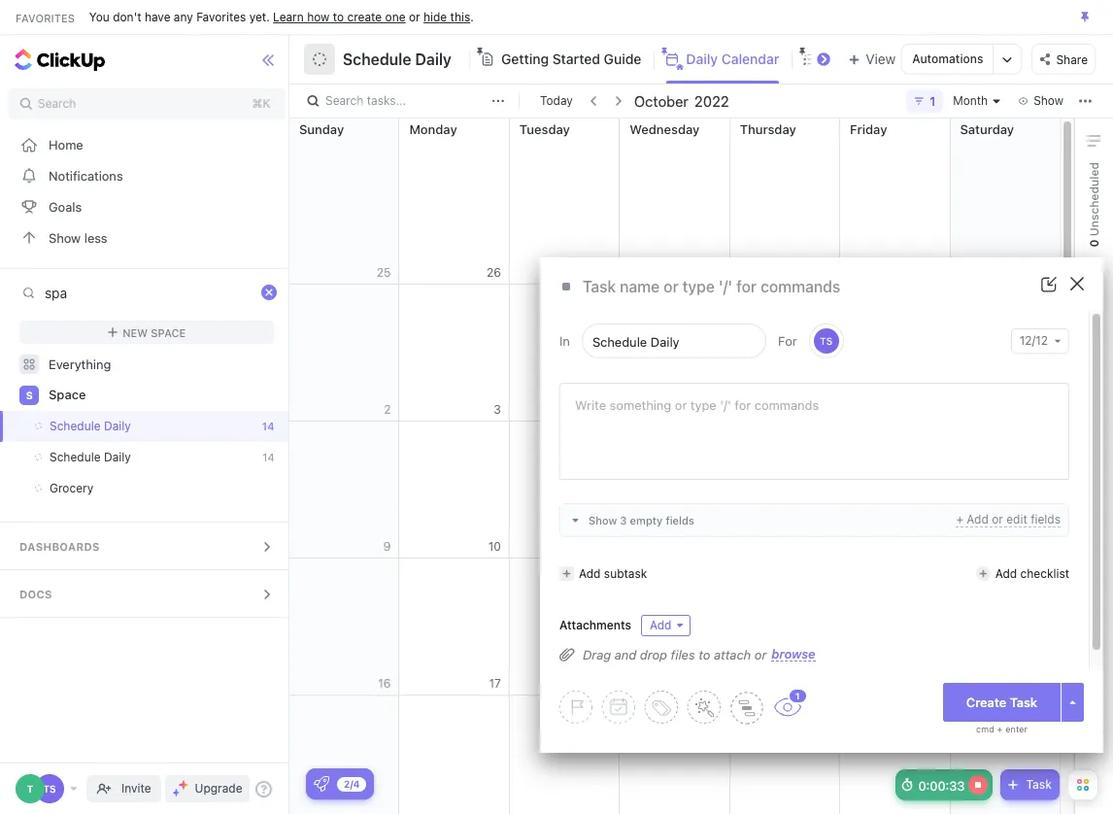 Task type: describe. For each thing, give the bounding box(es) containing it.
guide
[[604, 51, 642, 67]]

less
[[84, 230, 107, 245]]

cmd
[[977, 724, 995, 735]]

show less
[[49, 230, 107, 245]]

daily calendar link
[[687, 35, 787, 84]]

17
[[489, 676, 501, 690]]

yet.
[[249, 9, 270, 24]]

1 horizontal spatial +
[[998, 724, 1003, 735]]

calendar
[[722, 51, 780, 67]]

create
[[347, 9, 382, 24]]

to inside drag and drop files to attach or browse
[[699, 647, 711, 662]]

ts inside the ts dropdown button
[[821, 335, 833, 347]]

notifications link
[[0, 160, 294, 191]]

upgrade link
[[165, 776, 250, 803]]

have
[[145, 9, 171, 24]]

2 vertical spatial schedule
[[50, 450, 101, 465]]

attach
[[714, 647, 751, 662]]

attachments
[[560, 618, 632, 633]]

add subtask
[[579, 566, 648, 581]]

getting
[[501, 51, 549, 67]]

enter
[[1006, 724, 1028, 735]]

tasks...
[[367, 93, 406, 108]]

create task
[[967, 694, 1038, 710]]

schedule daily for 2nd the schedule daily link from the bottom of the sidebar navigation
[[50, 419, 131, 433]]

12/12
[[1020, 333, 1049, 348]]

9
[[384, 539, 391, 553]]

show for show less
[[49, 230, 81, 245]]

25
[[377, 265, 391, 279]]

add for add
[[650, 618, 672, 633]]

home link
[[0, 129, 294, 160]]

show for show
[[1034, 93, 1064, 108]]

onboarding checklist button element
[[314, 776, 329, 792]]

grocery link
[[0, 473, 255, 504]]

schedule daily button
[[335, 38, 452, 81]]

docs
[[19, 588, 52, 601]]

home
[[49, 137, 83, 152]]

tasks list link
[[824, 35, 896, 84]]

Filter Lists, Docs, & Folders text field
[[45, 278, 257, 307]]

search tasks...
[[326, 93, 406, 108]]

schedule daily for second the schedule daily link
[[50, 450, 131, 465]]

share button
[[1032, 44, 1096, 75]]

0 horizontal spatial fields
[[666, 514, 695, 527]]

add for add subtask
[[579, 566, 601, 581]]

learn how to create one link
[[273, 9, 406, 24]]

monday
[[410, 121, 457, 137]]

3 inside row
[[494, 402, 501, 416]]

0 vertical spatial space
[[151, 326, 186, 339]]

16
[[378, 676, 391, 690]]

view
[[866, 51, 896, 67]]

goals
[[49, 199, 82, 214]]

dashboards
[[19, 540, 100, 553]]

everything
[[49, 356, 111, 372]]

2 schedule daily link from the top
[[0, 442, 255, 473]]

getting started guide
[[501, 51, 642, 67]]

+ inside 'custom fields' element
[[957, 512, 964, 527]]

sidebar navigation
[[0, 35, 294, 814]]

show for show 3 empty fields
[[589, 514, 617, 527]]

tasks
[[824, 51, 861, 67]]

show 3 empty fields
[[589, 514, 695, 527]]

everything link
[[0, 349, 294, 380]]

schedule inside schedule daily button
[[343, 51, 412, 68]]

2/4
[[344, 778, 360, 790]]

1 for the bottom 1 dropdown button
[[796, 691, 800, 702]]

you don't have any favorites yet. learn how to create one or hide this .
[[89, 9, 474, 24]]

browse
[[772, 646, 816, 662]]

create
[[967, 694, 1007, 710]]

and
[[615, 647, 637, 662]]

show button
[[1013, 89, 1070, 113]]

daily up grocery link at left
[[104, 450, 131, 465]]

sunday
[[299, 121, 344, 137]]

spaces
[[19, 287, 65, 299]]

edit
[[1007, 512, 1028, 527]]

today button
[[536, 91, 577, 111]]

12/12 button
[[1011, 328, 1070, 354]]

empty
[[630, 514, 663, 527]]

hide this link
[[424, 9, 471, 24]]

row containing 16
[[290, 559, 1061, 696]]

learn
[[273, 9, 304, 24]]

unscheduled
[[1087, 162, 1102, 239]]

Task name or type '/' for commands text field
[[583, 277, 1008, 297]]

space link
[[49, 380, 276, 411]]

in
[[560, 333, 570, 348]]

.
[[471, 9, 474, 24]]



Task type: locate. For each thing, give the bounding box(es) containing it.
1 horizontal spatial fields
[[1031, 512, 1061, 527]]

search up the home
[[38, 96, 76, 111]]

row containing 25
[[290, 119, 1061, 285]]

ts button
[[812, 327, 841, 356]]

or inside 'custom fields' element
[[992, 512, 1004, 527]]

favorites right any
[[196, 9, 246, 24]]

schedule daily up tasks...
[[343, 51, 452, 68]]

show inside sidebar navigation
[[49, 230, 81, 245]]

search
[[326, 93, 364, 108], [38, 96, 76, 111]]

grid
[[289, 119, 1061, 814]]

getting started guide link
[[501, 35, 650, 84]]

view button
[[833, 47, 902, 71]]

2 horizontal spatial show
[[1034, 93, 1064, 108]]

3
[[494, 402, 501, 416], [620, 514, 627, 527]]

1 vertical spatial task
[[1027, 777, 1052, 792]]

0 vertical spatial ts
[[821, 335, 833, 347]]

+ right cmd
[[998, 724, 1003, 735]]

upgrade
[[195, 781, 242, 796]]

how
[[307, 9, 330, 24]]

1 vertical spatial space
[[49, 387, 86, 403]]

10
[[489, 539, 501, 553]]

favorites
[[196, 9, 246, 24], [16, 11, 75, 24]]

any
[[174, 9, 193, 24]]

0 horizontal spatial favorites
[[16, 11, 75, 24]]

3 row from the top
[[290, 422, 1061, 559]]

daily down space 'link'
[[104, 419, 131, 433]]

1 for the top 1 dropdown button
[[930, 93, 936, 108]]

october 2022
[[634, 92, 729, 109]]

search for search
[[38, 96, 76, 111]]

you
[[89, 9, 110, 24]]

+
[[957, 512, 964, 527], [998, 724, 1003, 735]]

1 vertical spatial +
[[998, 724, 1003, 735]]

don't
[[113, 9, 141, 24]]

new space
[[123, 326, 186, 339]]

ts inside sidebar navigation
[[43, 783, 56, 795]]

0 vertical spatial show
[[1034, 93, 1064, 108]]

1 left month
[[930, 93, 936, 108]]

or inside drag and drop files to attach or browse
[[755, 647, 767, 662]]

2 row from the top
[[290, 285, 1061, 422]]

0 horizontal spatial to
[[333, 9, 344, 24]]

2 horizontal spatial or
[[992, 512, 1004, 527]]

or
[[409, 9, 420, 24], [992, 512, 1004, 527], [755, 647, 767, 662]]

tasks list
[[824, 51, 888, 67]]

task down the enter
[[1027, 777, 1052, 792]]

1 vertical spatial to
[[699, 647, 711, 662]]

+ add or edit fields
[[957, 512, 1061, 527]]

checklist
[[1021, 566, 1070, 581]]

5 row from the top
[[290, 696, 1061, 814]]

saturday
[[961, 121, 1015, 137]]

1 button left month
[[907, 89, 944, 113]]

0 vertical spatial schedule
[[343, 51, 412, 68]]

custom fields element
[[560, 503, 1070, 537]]

0 horizontal spatial ts
[[43, 783, 56, 795]]

schedule daily
[[343, 51, 452, 68], [50, 419, 131, 433], [50, 450, 131, 465]]

0 horizontal spatial +
[[957, 512, 964, 527]]

to right how
[[333, 9, 344, 24]]

add left checklist
[[996, 566, 1018, 581]]

new
[[123, 326, 148, 339]]

row containing 2
[[290, 285, 1061, 422]]

fields right empty
[[666, 514, 695, 527]]

1 horizontal spatial or
[[755, 647, 767, 662]]

add button
[[641, 615, 691, 637]]

2 vertical spatial schedule daily
[[50, 450, 131, 465]]

ts right for
[[821, 335, 833, 347]]

daily down hide
[[415, 51, 452, 68]]

or right attach
[[755, 647, 767, 662]]

thursday
[[740, 121, 797, 137]]

14
[[262, 420, 275, 432], [263, 451, 275, 464]]

⌘k
[[252, 96, 271, 111]]

1 horizontal spatial 3
[[620, 514, 627, 527]]

schedule daily up grocery
[[50, 450, 131, 465]]

show inside show dropdown button
[[1034, 93, 1064, 108]]

add left subtask
[[579, 566, 601, 581]]

files
[[671, 647, 695, 662]]

space right new
[[151, 326, 186, 339]]

+ left edit
[[957, 512, 964, 527]]

add inside 'custom fields' element
[[967, 512, 989, 527]]

0 vertical spatial 3
[[494, 402, 501, 416]]

2022
[[695, 92, 729, 109]]

set priority element
[[560, 691, 593, 724]]

clear search image
[[263, 286, 277, 299]]

0 vertical spatial 14
[[262, 420, 275, 432]]

0 vertical spatial to
[[333, 9, 344, 24]]

drag and drop files to attach or browse
[[583, 646, 816, 662]]

daily up 2022
[[687, 51, 718, 67]]

row containing 9
[[290, 422, 1061, 559]]

add up drop
[[650, 618, 672, 633]]

grid containing sunday
[[289, 119, 1061, 814]]

0 horizontal spatial space
[[49, 387, 86, 403]]

1 vertical spatial show
[[49, 230, 81, 245]]

1 vertical spatial schedule
[[50, 419, 101, 433]]

14 for second the schedule daily link
[[263, 451, 275, 464]]

0 vertical spatial +
[[957, 512, 964, 527]]

26
[[487, 265, 501, 279]]

14 for 2nd the schedule daily link from the bottom of the sidebar navigation
[[262, 420, 275, 432]]

0 horizontal spatial 3
[[494, 402, 501, 416]]

grocery
[[50, 481, 93, 496]]

schedule daily link up grocery link at left
[[0, 411, 255, 442]]

1 horizontal spatial to
[[699, 647, 711, 662]]

0 vertical spatial task
[[1010, 694, 1038, 710]]

daily calendar
[[687, 51, 780, 67]]

favorites left you
[[16, 11, 75, 24]]

invite
[[121, 781, 151, 796]]

october
[[634, 92, 689, 109]]

show down goals
[[49, 230, 81, 245]]

schedule daily link up grocery
[[0, 442, 255, 473]]

show down share 'button' on the top of page
[[1034, 93, 1064, 108]]

1 button down browse
[[774, 688, 808, 717]]

1 vertical spatial 14
[[263, 451, 275, 464]]

show inside 'custom fields' element
[[589, 514, 617, 527]]

3 inside 'custom fields' element
[[620, 514, 627, 527]]

search up 'sunday'
[[326, 93, 364, 108]]

1 vertical spatial or
[[992, 512, 1004, 527]]

add inside add dropdown button
[[650, 618, 672, 633]]

t
[[27, 783, 33, 795]]

this
[[451, 9, 471, 24]]

1 vertical spatial ts
[[43, 783, 56, 795]]

show left empty
[[589, 514, 617, 527]]

search inside sidebar navigation
[[38, 96, 76, 111]]

or left edit
[[992, 512, 1004, 527]]

tuesday
[[520, 121, 570, 137]]

set priority image
[[560, 691, 593, 724]]

1 horizontal spatial ts
[[821, 335, 833, 347]]

0 vertical spatial or
[[409, 9, 420, 24]]

automations
[[913, 52, 984, 66]]

4 row from the top
[[290, 559, 1061, 696]]

1 vertical spatial 1
[[796, 691, 800, 702]]

friday
[[850, 121, 888, 137]]

schedule daily link
[[0, 411, 255, 442], [0, 442, 255, 473]]

1 horizontal spatial favorites
[[196, 9, 246, 24]]

2 vertical spatial show
[[589, 514, 617, 527]]

Search tasks... text field
[[326, 87, 487, 115]]

space down everything on the left of page
[[49, 387, 86, 403]]

to right files
[[699, 647, 711, 662]]

0 vertical spatial 1 button
[[907, 89, 944, 113]]

space inside 'link'
[[49, 387, 86, 403]]

2
[[384, 402, 391, 416]]

0 horizontal spatial show
[[49, 230, 81, 245]]

to
[[333, 9, 344, 24], [699, 647, 711, 662]]

cmd + enter
[[977, 724, 1028, 735]]

task up the enter
[[1010, 694, 1038, 710]]

or right one
[[409, 9, 420, 24]]

0 horizontal spatial 1 button
[[774, 688, 808, 717]]

0 horizontal spatial 1
[[796, 691, 800, 702]]

space
[[151, 326, 186, 339], [49, 387, 86, 403]]

schedule daily inside button
[[343, 51, 452, 68]]

1 vertical spatial schedule daily
[[50, 419, 131, 433]]

fields right edit
[[1031, 512, 1061, 527]]

daily inside button
[[415, 51, 452, 68]]

row
[[290, 119, 1061, 285], [290, 285, 1061, 422], [290, 422, 1061, 559], [290, 559, 1061, 696], [290, 696, 1061, 814]]

sparkle svg 2 image
[[173, 789, 180, 796]]

add left edit
[[967, 512, 989, 527]]

onboarding checklist button image
[[314, 776, 329, 792]]

add
[[967, 512, 989, 527], [579, 566, 601, 581], [996, 566, 1018, 581], [650, 618, 672, 633]]

daily
[[415, 51, 452, 68], [687, 51, 718, 67], [104, 419, 131, 433], [104, 450, 131, 465]]

started
[[553, 51, 601, 67]]

1 schedule daily link from the top
[[0, 411, 255, 442]]

add for add checklist
[[996, 566, 1018, 581]]

search for search tasks...
[[326, 93, 364, 108]]

11
[[1087, 328, 1102, 340]]

0 horizontal spatial or
[[409, 9, 420, 24]]

0 vertical spatial 1
[[930, 93, 936, 108]]

for
[[778, 333, 798, 348]]

1 vertical spatial 3
[[620, 514, 627, 527]]

fields
[[1031, 512, 1061, 527], [666, 514, 695, 527]]

0
[[1087, 239, 1102, 247]]

1
[[930, 93, 936, 108], [796, 691, 800, 702]]

today
[[540, 93, 573, 108]]

month
[[954, 93, 988, 108]]

add checklist
[[996, 566, 1070, 581]]

month button
[[948, 89, 1009, 113]]

drag
[[583, 647, 611, 662]]

1 horizontal spatial search
[[326, 93, 364, 108]]

schedule
[[343, 51, 412, 68], [50, 419, 101, 433], [50, 450, 101, 465]]

1 horizontal spatial 1 button
[[907, 89, 944, 113]]

subtask
[[604, 566, 648, 581]]

2 vertical spatial or
[[755, 647, 767, 662]]

goals link
[[0, 191, 294, 223]]

1 row from the top
[[290, 119, 1061, 285]]

share
[[1057, 52, 1088, 67]]

overdue
[[1087, 277, 1102, 328]]

one
[[385, 9, 406, 24]]

0 vertical spatial schedule daily
[[343, 51, 452, 68]]

1 horizontal spatial 1
[[930, 93, 936, 108]]

1 vertical spatial 1 button
[[774, 688, 808, 717]]

ts right t
[[43, 783, 56, 795]]

sparkle svg 1 image
[[178, 780, 188, 790]]

automations button
[[903, 45, 994, 74]]

0 horizontal spatial search
[[38, 96, 76, 111]]

1 horizontal spatial space
[[151, 326, 186, 339]]

schedule daily down everything on the left of page
[[50, 419, 131, 433]]

1 down browse
[[796, 691, 800, 702]]

1 horizontal spatial show
[[589, 514, 617, 527]]

notifications
[[49, 168, 123, 183]]



Task type: vqa. For each thing, say whether or not it's contained in the screenshot.
the middle 'or'
yes



